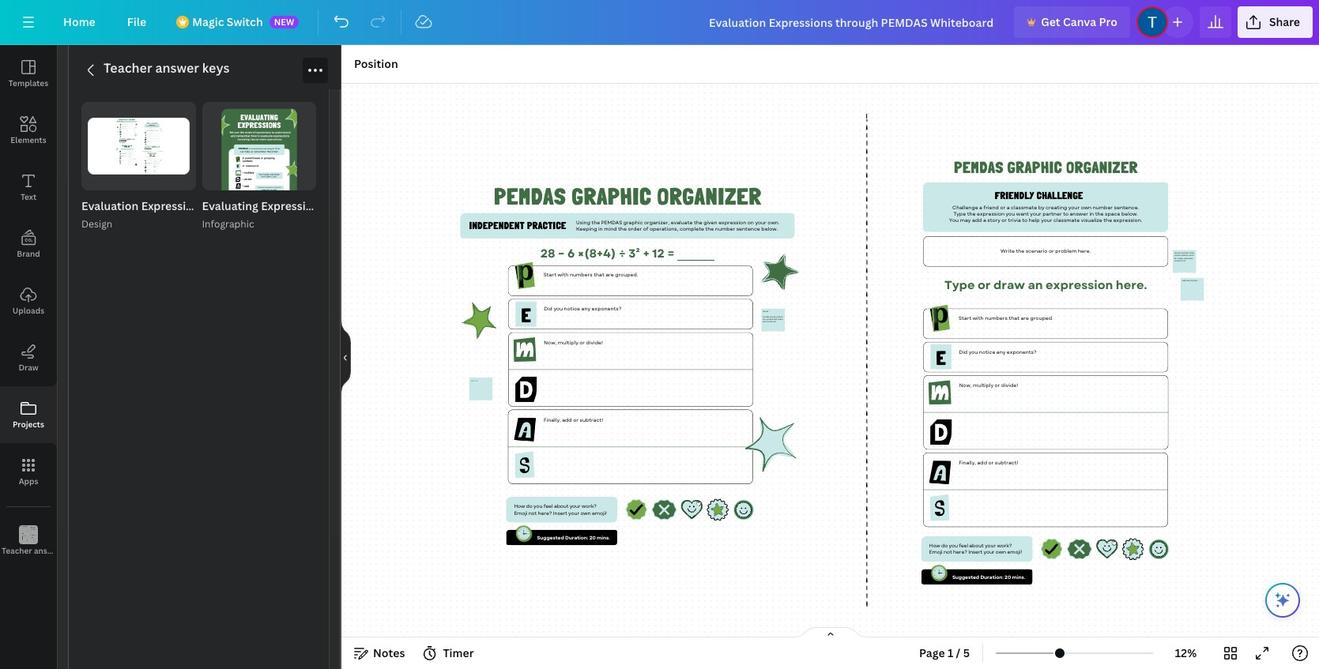 Task type: locate. For each thing, give the bounding box(es) containing it.
pemdas graphic organizer
[[954, 158, 1138, 177], [494, 182, 761, 210]]

teacher answer keys down apps
[[2, 545, 80, 556]]

notice down draw
[[979, 349, 995, 356]]

divide!
[[586, 339, 603, 346], [1001, 382, 1018, 389]]

brand button
[[0, 216, 57, 273]]

challenge up may
[[952, 204, 978, 211]]

1 horizontal spatial not
[[943, 549, 952, 556]]

0 vertical spatial e
[[521, 303, 531, 327]]

pemdas up friend
[[954, 158, 1003, 177]]

start with numbers that are grouped. down the ×(8+4)
[[543, 272, 638, 279]]

page
[[919, 646, 945, 661]]

1 vertical spatial own
[[580, 510, 590, 517]]

12
[[652, 245, 664, 262]]

show pages image
[[792, 627, 868, 639]]

0 vertical spatial multiply
[[557, 339, 578, 346]]

1 horizontal spatial pemdas graphic organizer
[[954, 158, 1138, 177]]

number inside challenge a friend or a classmate by creating your own number sentence. type the expression you want your partner to answer in the space below. you may add a story or trivia to help your classmate visualize the expression.
[[1092, 204, 1113, 211]]

0 horizontal spatial 20
[[589, 535, 595, 542]]

1 horizontal spatial work?
[[997, 543, 1011, 550]]

the
[[967, 210, 975, 218], [1095, 210, 1103, 218], [1103, 217, 1112, 224], [591, 219, 600, 226], [693, 219, 702, 226], [618, 226, 626, 233], [705, 226, 714, 233]]

0 horizontal spatial graphic
[[571, 182, 652, 210]]

0 horizontal spatial numbers
[[569, 272, 592, 279]]

1 horizontal spatial answer
[[155, 59, 199, 77]]

1 vertical spatial suggested duration: 20 mins.
[[952, 574, 1025, 581]]

1 horizontal spatial notice
[[979, 349, 995, 356]]

2 horizontal spatial answer
[[1069, 210, 1088, 218]]

with down the type or draw an expression here.
[[972, 315, 983, 322]]

finally,
[[543, 416, 561, 424], [959, 459, 976, 466]]

type left friend
[[953, 210, 966, 218]]

infographic right expressions
[[328, 199, 389, 214]]

mins.
[[596, 535, 610, 542], [1012, 574, 1025, 581]]

0 vertical spatial insert
[[553, 510, 567, 517]]

grouped. down ÷
[[615, 272, 638, 279]]

share button
[[1238, 6, 1313, 38]]

any
[[581, 306, 590, 313], [996, 349, 1005, 356]]

in left space
[[1089, 210, 1094, 218]]

1 horizontal spatial own
[[995, 549, 1006, 556]]

did you notice any exponents?
[[544, 306, 621, 313], [959, 349, 1036, 356]]

switch
[[227, 14, 263, 29]]

1 vertical spatial subtract!
[[994, 459, 1018, 466]]

exponents? down draw
[[1006, 349, 1036, 356]]

graphic
[[1007, 158, 1062, 177], [571, 182, 652, 210]]

teacher down apps
[[2, 545, 32, 556]]

emoji
[[514, 510, 527, 517], [929, 549, 942, 556]]

infographic down evaluating
[[202, 218, 254, 231]]

apps
[[19, 476, 38, 487]]

space
[[1105, 210, 1120, 218]]

text
[[20, 191, 36, 202]]

about
[[554, 503, 568, 510], [969, 543, 983, 550]]

below. right space
[[1121, 210, 1138, 218]]

0 horizontal spatial did
[[544, 306, 552, 313]]

number up visualize
[[1092, 204, 1113, 211]]

exponents? down 28 − 6 ×(8+4) ÷ 3² + 12 = at top
[[591, 306, 621, 313]]

1 horizontal spatial organizer
[[1066, 158, 1138, 177]]

position
[[354, 56, 398, 71]]

1 vertical spatial any
[[996, 349, 1005, 356]]

Design title text field
[[696, 6, 1008, 38]]

you
[[1005, 210, 1015, 218], [553, 306, 562, 313], [968, 349, 978, 356], [533, 503, 542, 510], [948, 543, 957, 550]]

0 vertical spatial about
[[554, 503, 568, 510]]

expression left 'trivia'
[[976, 210, 1004, 218]]

1 horizontal spatial how
[[929, 543, 940, 550]]

1 horizontal spatial graphic
[[1007, 158, 1062, 177]]

numbers
[[569, 272, 592, 279], [985, 315, 1007, 322]]

0 vertical spatial in
[[1089, 210, 1094, 218]]

keys down magic
[[202, 59, 230, 77]]

challenge
[[1036, 190, 1083, 202], [952, 204, 978, 211]]

uploads
[[13, 305, 44, 316]]

insert
[[553, 510, 567, 517], [968, 549, 982, 556]]

pemdas left graphic
[[601, 219, 622, 226]]

text button
[[0, 159, 57, 216]]

1 horizontal spatial suggested duration: 20 mins.
[[952, 574, 1025, 581]]

0 vertical spatial own
[[1081, 204, 1091, 211]]

the right visualize
[[1103, 217, 1112, 224]]

answer right ;
[[34, 545, 61, 556]]

grouped.
[[615, 272, 638, 279], [1030, 315, 1053, 322]]

to left help
[[1022, 217, 1027, 224]]

1 horizontal spatial any
[[996, 349, 1005, 356]]

partner
[[1042, 210, 1062, 218]]

that down the ×(8+4)
[[593, 272, 604, 279]]

1 vertical spatial multiply
[[973, 382, 993, 389]]

1 horizontal spatial start with numbers that are grouped.
[[958, 315, 1053, 322]]

1 horizontal spatial exponents?
[[1006, 349, 1036, 356]]

2 vertical spatial own
[[995, 549, 1006, 556]]

want
[[1016, 210, 1029, 218]]

pemdas graphic organizer up the friendly challenge
[[954, 158, 1138, 177]]

0 vertical spatial suggested duration: 20 mins.
[[537, 535, 610, 542]]

a left "story"
[[983, 217, 986, 224]]

the right "you"
[[967, 210, 975, 218]]

challenge up 'creating'
[[1036, 190, 1083, 202]]

below. inside challenge a friend or a classmate by creating your own number sentence. type the expression you want your partner to answer in the space below. you may add a story or trivia to help your classmate visualize the expression.
[[1121, 210, 1138, 218]]

2 group from the left
[[202, 102, 316, 299]]

a down friendly in the right of the page
[[1006, 204, 1009, 211]]

visualize
[[1081, 217, 1102, 224]]

0 horizontal spatial suggested
[[537, 535, 564, 542]]

how
[[514, 503, 525, 510], [929, 543, 940, 550]]

0 vertical spatial subtract!
[[579, 416, 603, 424]]

expression inside challenge a friend or a classmate by creating your own number sentence. type the expression you want your partner to answer in the space below. you may add a story or trivia to help your classmate visualize the expression.
[[976, 210, 1004, 218]]

0 vertical spatial grouped.
[[615, 272, 638, 279]]

infographic
[[328, 199, 389, 214], [202, 218, 254, 231]]

pemdas graphic organizer up graphic
[[494, 182, 761, 210]]

1 vertical spatial insert
[[968, 549, 982, 556]]

did you notice any exponents? down draw
[[959, 349, 1036, 356]]

type or draw an expression here.
[[944, 277, 1147, 293]]

add inside challenge a friend or a classmate by creating your own number sentence. type the expression you want your partner to answer in the space below. you may add a story or trivia to help your classmate visualize the expression.
[[972, 217, 982, 224]]

start with numbers that are grouped. down draw
[[958, 315, 1053, 322]]

0 horizontal spatial answer
[[34, 545, 61, 556]]

expression.
[[1113, 217, 1142, 224]]

1 vertical spatial graphic
[[571, 182, 652, 210]]

classmate down 'creating'
[[1053, 217, 1079, 224]]

canva
[[1063, 14, 1096, 29]]

classmate down friendly in the right of the page
[[1011, 204, 1037, 211]]

0 horizontal spatial pemdas graphic organizer
[[494, 182, 761, 210]]

teacher down file dropdown button
[[104, 59, 152, 77]]

1 vertical spatial pemdas
[[494, 182, 566, 210]]

did you notice any exponents? down 6
[[544, 306, 621, 313]]

28 − 6 ×(8+4) ÷ 3² + 12 =
[[540, 245, 674, 262]]

0 horizontal spatial start with numbers that are grouped.
[[543, 272, 638, 279]]

suggested
[[537, 535, 564, 542], [952, 574, 979, 581]]

templates button
[[0, 45, 57, 102]]

1 horizontal spatial finally, add or subtract!
[[959, 459, 1018, 466]]

a left friend
[[979, 204, 982, 211]]

answer
[[155, 59, 199, 77], [1069, 210, 1088, 218], [34, 545, 61, 556]]

0 vertical spatial pemdas graphic organizer
[[954, 158, 1138, 177]]

0 horizontal spatial notice
[[564, 306, 580, 313]]

1 vertical spatial duration:
[[980, 574, 1003, 581]]

timer
[[443, 646, 474, 661]]

any down draw
[[996, 349, 1005, 356]]

0 vertical spatial emoji
[[514, 510, 527, 517]]

1 vertical spatial infographic
[[202, 218, 254, 231]]

0 horizontal spatial duration:
[[565, 535, 588, 542]]

1 horizontal spatial subtract!
[[994, 459, 1018, 466]]

story
[[987, 217, 1000, 224]]

draw
[[993, 277, 1025, 293]]

notice down 6
[[564, 306, 580, 313]]

start with numbers that are grouped.
[[543, 272, 638, 279], [958, 315, 1053, 322]]

in left "mind"
[[598, 226, 602, 233]]

elements button
[[0, 102, 57, 159]]

0 vertical spatial feel
[[543, 503, 552, 510]]

0 vertical spatial with
[[557, 272, 568, 279]]

1 horizontal spatial mins.
[[1012, 574, 1025, 581]]

1 vertical spatial here?
[[953, 549, 967, 556]]

pemdas inside using the pemdas graphic organizer, evaluate the given expression on your own. keeping in mind the order of operations, complete the number sentence below.
[[601, 219, 622, 226]]

teacher inside 'side panel' tab list
[[2, 545, 32, 556]]

organizer,
[[644, 219, 669, 226]]

organizer up 'sentence.'
[[1066, 158, 1138, 177]]

0 horizontal spatial how
[[514, 503, 525, 510]]

not
[[528, 510, 536, 517], [943, 549, 952, 556]]

0 vertical spatial keys
[[202, 59, 230, 77]]

0 horizontal spatial own
[[580, 510, 590, 517]]

below. inside using the pemdas graphic organizer, evaluate the given expression on your own. keeping in mind the order of operations, complete the number sentence below.
[[761, 226, 778, 233]]

answer inside 'side panel' tab list
[[34, 545, 61, 556]]

classmate
[[1011, 204, 1037, 211], [1053, 217, 1079, 224]]

1 horizontal spatial insert
[[968, 549, 982, 556]]

1 horizontal spatial feel
[[958, 543, 968, 550]]

1 vertical spatial start with numbers that are grouped.
[[958, 315, 1053, 322]]

work?
[[581, 503, 596, 510], [997, 543, 1011, 550]]

0 vertical spatial start
[[543, 272, 556, 279]]

the left given
[[693, 219, 702, 226]]

now, multiply or divide!
[[544, 339, 603, 346], [959, 382, 1018, 389]]

hide image
[[341, 319, 351, 395]]

in inside challenge a friend or a classmate by creating your own number sentence. type the expression you want your partner to answer in the space below. you may add a story or trivia to help your classmate visualize the expression.
[[1089, 210, 1094, 218]]

timer button
[[418, 641, 480, 666]]

1 horizontal spatial emoji!
[[1007, 549, 1022, 556]]

group
[[81, 102, 196, 191], [202, 102, 316, 299]]

answer right 'creating'
[[1069, 210, 1088, 218]]

numbers down draw
[[985, 315, 1007, 322]]

1 vertical spatial answer
[[1069, 210, 1088, 218]]

with down −
[[557, 272, 568, 279]]

pemdas up independent practice
[[494, 182, 566, 210]]

canva assistant image
[[1273, 591, 1292, 610]]

any down the ×(8+4)
[[581, 306, 590, 313]]

0 vertical spatial teacher answer keys
[[104, 59, 230, 77]]

notes
[[373, 646, 405, 661]]

0 horizontal spatial now, multiply or divide!
[[544, 339, 603, 346]]

1 vertical spatial how
[[929, 543, 940, 550]]

number left "sentence"
[[715, 226, 735, 233]]

the right complete
[[705, 226, 714, 233]]

1 vertical spatial emoji!
[[1007, 549, 1022, 556]]

page 1 / 5
[[919, 646, 970, 661]]

teacher answer keys down file dropdown button
[[104, 59, 230, 77]]

here?
[[538, 510, 552, 517], [953, 549, 967, 556]]

numbers down 6
[[569, 272, 592, 279]]

below. right on
[[761, 226, 778, 233]]

help
[[1028, 217, 1039, 224]]

pro
[[1099, 14, 1117, 29]]

keys inside 'side panel' tab list
[[63, 545, 80, 556]]

2 horizontal spatial own
[[1081, 204, 1091, 211]]

design
[[81, 218, 112, 231]]

mind
[[604, 226, 617, 233]]

do
[[526, 503, 532, 510], [941, 543, 947, 550]]

that down draw
[[1008, 315, 1019, 322]]

organizer
[[1066, 158, 1138, 177], [657, 182, 761, 210]]

grouped. down the type or draw an expression here.
[[1030, 315, 1053, 322]]

keys right ;
[[63, 545, 80, 556]]

1 group from the left
[[81, 102, 196, 191]]

number inside using the pemdas graphic organizer, evaluate the given expression on your own. keeping in mind the order of operations, complete the number sentence below.
[[715, 226, 735, 233]]

apps button
[[0, 443, 57, 500]]

expression
[[976, 210, 1004, 218], [718, 219, 746, 226], [1045, 277, 1113, 293]]

1 horizontal spatial suggested
[[952, 574, 979, 581]]

are down an
[[1020, 315, 1029, 322]]

did
[[544, 306, 552, 313], [959, 349, 967, 356]]

expression right an
[[1045, 277, 1113, 293]]

an
[[1027, 277, 1043, 293]]

subtract!
[[579, 416, 603, 424], [994, 459, 1018, 466]]

suggested duration: 20 mins.
[[537, 535, 610, 542], [952, 574, 1025, 581]]

0 horizontal spatial group
[[81, 102, 196, 191]]

1 horizontal spatial do
[[941, 543, 947, 550]]

are down 28 − 6 ×(8+4) ÷ 3² + 12 = at top
[[605, 272, 613, 279]]

type left draw
[[944, 277, 974, 293]]

0 horizontal spatial e
[[521, 303, 531, 327]]

multiply
[[557, 339, 578, 346], [973, 382, 993, 389]]

expression left on
[[718, 219, 746, 226]]

0 vertical spatial suggested
[[537, 535, 564, 542]]

organizer up given
[[657, 182, 761, 210]]

answer down magic
[[155, 59, 199, 77]]

1 horizontal spatial now,
[[959, 382, 971, 389]]

0 horizontal spatial not
[[528, 510, 536, 517]]

graphic up "mind"
[[571, 182, 652, 210]]

0 horizontal spatial divide!
[[586, 339, 603, 346]]

0 horizontal spatial do
[[526, 503, 532, 510]]

0 horizontal spatial expression
[[718, 219, 746, 226]]

graphic up the friendly challenge
[[1007, 158, 1062, 177]]

to right 'partner'
[[1063, 210, 1068, 218]]

0 vertical spatial type
[[953, 210, 966, 218]]

trivia
[[1008, 217, 1021, 224]]



Task type: vqa. For each thing, say whether or not it's contained in the screenshot.
Black inside the black pink bold and simple business quote instagram post diana muñoz
no



Task type: describe. For each thing, give the bounding box(es) containing it.
get canva pro
[[1041, 14, 1117, 29]]

1 vertical spatial emoji
[[929, 549, 942, 556]]

1 vertical spatial add
[[562, 416, 572, 424]]

1 horizontal spatial a
[[983, 217, 986, 224]]

order
[[627, 226, 642, 233]]

on
[[747, 219, 754, 226]]

0 vertical spatial now,
[[544, 339, 556, 346]]

=
[[667, 245, 674, 262]]

+
[[643, 245, 649, 262]]

2 vertical spatial expression
[[1045, 277, 1113, 293]]

you
[[949, 217, 958, 224]]

type inside challenge a friend or a classmate by creating your own number sentence. type the expression you want your partner to answer in the space below. you may add a story or trivia to help your classmate visualize the expression.
[[953, 210, 966, 218]]

group for infographic
[[202, 102, 316, 299]]

1 vertical spatial are
[[1020, 315, 1029, 322]]

graphic
[[623, 219, 643, 226]]

file
[[127, 14, 146, 29]]

share
[[1269, 14, 1300, 29]]

0 vertical spatial not
[[528, 510, 536, 517]]

main menu bar
[[0, 0, 1319, 45]]

evaluate
[[670, 219, 692, 226]]

1 horizontal spatial duration:
[[980, 574, 1003, 581]]

complete
[[679, 226, 704, 233]]

magic
[[192, 14, 224, 29]]

1 horizontal spatial with
[[972, 315, 983, 322]]

friend
[[983, 204, 999, 211]]

1 horizontal spatial to
[[1063, 210, 1068, 218]]

1 vertical spatial exponents?
[[1006, 349, 1036, 356]]

magic switch
[[192, 14, 263, 29]]

side panel tab list
[[0, 45, 80, 570]]

evaluating expressions infographic infographic
[[202, 199, 389, 231]]

the right using
[[591, 219, 600, 226]]

your inside using the pemdas graphic organizer, evaluate the given expression on your own. keeping in mind the order of operations, complete the number sentence below.
[[755, 219, 766, 226]]

1 vertical spatial mins.
[[1012, 574, 1025, 581]]

0 horizontal spatial finally,
[[543, 416, 561, 424]]

the right "mind"
[[618, 226, 626, 233]]

0 horizontal spatial did you notice any exponents?
[[544, 306, 621, 313]]

0 vertical spatial pemdas
[[954, 158, 1003, 177]]

0 vertical spatial any
[[581, 306, 590, 313]]

here.
[[1115, 277, 1147, 293]]

1 vertical spatial finally, add or subtract!
[[959, 459, 1018, 466]]

0 horizontal spatial emoji!
[[592, 510, 606, 517]]

0 vertical spatial are
[[605, 272, 613, 279]]

creating
[[1045, 204, 1067, 211]]

1 vertical spatial numbers
[[985, 315, 1007, 322]]

0 vertical spatial teacher
[[104, 59, 152, 77]]

position button
[[348, 51, 404, 77]]

1 horizontal spatial here?
[[953, 549, 967, 556]]

friendly challenge
[[994, 190, 1083, 202]]

of
[[643, 226, 648, 233]]

0 vertical spatial finally, add or subtract!
[[543, 416, 603, 424]]

independent
[[469, 220, 524, 232]]

0 vertical spatial start with numbers that are grouped.
[[543, 272, 638, 279]]

teacher answer keys inside 'side panel' tab list
[[2, 545, 80, 556]]

in inside using the pemdas graphic organizer, evaluate the given expression on your own. keeping in mind the order of operations, complete the number sentence below.
[[598, 226, 602, 233]]

expression inside using the pemdas graphic organizer, evaluate the given expression on your own. keeping in mind the order of operations, complete the number sentence below.
[[718, 219, 746, 226]]

page 1 / 5 button
[[913, 641, 976, 666]]

elements
[[10, 134, 46, 145]]

0 vertical spatial graphic
[[1007, 158, 1062, 177]]

1 horizontal spatial about
[[969, 543, 983, 550]]

independent practice
[[469, 220, 566, 232]]

file button
[[114, 6, 159, 38]]

challenge inside challenge a friend or a classmate by creating your own number sentence. type the expression you want your partner to answer in the space below. you may add a story or trivia to help your classmate visualize the expression.
[[952, 204, 978, 211]]

5
[[963, 646, 970, 661]]

answer inside challenge a friend or a classmate by creating your own number sentence. type the expression you want your partner to answer in the space below. you may add a story or trivia to help your classmate visualize the expression.
[[1069, 210, 1088, 218]]

1 vertical spatial divide!
[[1001, 382, 1018, 389]]

1 vertical spatial that
[[1008, 315, 1019, 322]]

0 horizontal spatial a
[[979, 204, 982, 211]]

0 horizontal spatial exponents?
[[591, 306, 621, 313]]

projects button
[[0, 386, 57, 443]]

uploads button
[[0, 273, 57, 330]]

0 horizontal spatial feel
[[543, 503, 552, 510]]

1 vertical spatial did you notice any exponents?
[[959, 349, 1036, 356]]

0 horizontal spatial with
[[557, 272, 568, 279]]

notes button
[[348, 641, 411, 666]]

3²
[[628, 245, 640, 262]]

1 vertical spatial notice
[[979, 349, 995, 356]]

given
[[703, 219, 717, 226]]

you inside challenge a friend or a classmate by creating your own number sentence. type the expression you want your partner to answer in the space below. you may add a story or trivia to help your classmate visualize the expression.
[[1005, 210, 1015, 218]]

0 vertical spatial challenge
[[1036, 190, 1083, 202]]

1 vertical spatial start
[[958, 315, 971, 322]]

using
[[576, 219, 590, 226]]

÷
[[619, 245, 625, 262]]

get
[[1041, 14, 1060, 29]]

get canva pro button
[[1014, 6, 1130, 38]]

1 vertical spatial not
[[943, 549, 952, 556]]

friendly
[[994, 190, 1034, 202]]

0 horizontal spatial pemdas
[[494, 182, 566, 210]]

0 horizontal spatial classmate
[[1011, 204, 1037, 211]]

1 horizontal spatial did
[[959, 349, 967, 356]]

challenge a friend or a classmate by creating your own number sentence. type the expression you want your partner to answer in the space below. you may add a story or trivia to help your classmate visualize the expression.
[[949, 204, 1142, 224]]

0 horizontal spatial to
[[1022, 217, 1027, 224]]

2 vertical spatial add
[[977, 459, 987, 466]]

the left space
[[1095, 210, 1103, 218]]

new
[[274, 16, 294, 28]]

0 vertical spatial how do you feel about your work? emoji not here? insert your own emoji!
[[514, 503, 606, 517]]

1 vertical spatial feel
[[958, 543, 968, 550]]

0 vertical spatial did
[[544, 306, 552, 313]]

evaluation expressions through pemdas whiteboard group
[[81, 102, 196, 233]]

using the pemdas graphic organizer, evaluate the given expression on your own. keeping in mind the order of operations, complete the number sentence below.
[[576, 219, 779, 233]]

brand
[[17, 248, 40, 259]]

−
[[557, 245, 564, 262]]

draw
[[18, 362, 38, 373]]

0 vertical spatial organizer
[[1066, 158, 1138, 177]]

1 horizontal spatial keys
[[202, 59, 230, 77]]

0 vertical spatial work?
[[581, 503, 596, 510]]

/
[[956, 646, 961, 661]]

0 horizontal spatial multiply
[[557, 339, 578, 346]]

12%
[[1175, 646, 1197, 661]]

1 vertical spatial organizer
[[657, 182, 761, 210]]

group for design
[[81, 102, 196, 191]]

1 horizontal spatial 20
[[1004, 574, 1011, 581]]

1 horizontal spatial classmate
[[1053, 217, 1079, 224]]

1 vertical spatial now, multiply or divide!
[[959, 382, 1018, 389]]

practice
[[527, 220, 566, 232]]

sentence.
[[1114, 204, 1139, 211]]

0 horizontal spatial infographic
[[202, 218, 254, 231]]

1 horizontal spatial how do you feel about your work? emoji not here? insert your own emoji!
[[929, 543, 1022, 556]]

12% button
[[1160, 641, 1212, 666]]

0 horizontal spatial that
[[593, 272, 604, 279]]

draw button
[[0, 330, 57, 386]]

1 horizontal spatial multiply
[[973, 382, 993, 389]]

evaluating
[[202, 199, 258, 214]]

0 vertical spatial 20
[[589, 535, 595, 542]]

0 vertical spatial how
[[514, 503, 525, 510]]

projects
[[13, 419, 44, 430]]

evaluating expressions infographic group
[[202, 102, 389, 299]]

;
[[27, 547, 30, 557]]

0 horizontal spatial mins.
[[596, 535, 610, 542]]

1 vertical spatial pemdas graphic organizer
[[494, 182, 761, 210]]

1 horizontal spatial e
[[936, 346, 946, 370]]

1 horizontal spatial finally,
[[959, 459, 976, 466]]

sentence
[[736, 226, 760, 233]]

0 horizontal spatial here?
[[538, 510, 552, 517]]

own inside challenge a friend or a classmate by creating your own number sentence. type the expression you want your partner to answer in the space below. you may add a story or trivia to help your classmate visualize the expression.
[[1081, 204, 1091, 211]]

0 vertical spatial notice
[[564, 306, 580, 313]]

×(8+4)
[[577, 245, 616, 262]]

28
[[540, 245, 555, 262]]

expressions
[[261, 199, 325, 214]]

may
[[960, 217, 970, 224]]

by
[[1038, 204, 1044, 211]]

0 vertical spatial infographic
[[328, 199, 389, 214]]

0 horizontal spatial insert
[[553, 510, 567, 517]]

0 vertical spatial numbers
[[569, 272, 592, 279]]

home
[[63, 14, 95, 29]]

1
[[948, 646, 953, 661]]

0 vertical spatial do
[[526, 503, 532, 510]]

0 horizontal spatial about
[[554, 503, 568, 510]]

0 vertical spatial duration:
[[565, 535, 588, 542]]

0 horizontal spatial suggested duration: 20 mins.
[[537, 535, 610, 542]]

own.
[[767, 219, 779, 226]]

1 vertical spatial type
[[944, 277, 974, 293]]

2 horizontal spatial a
[[1006, 204, 1009, 211]]

1 horizontal spatial grouped.
[[1030, 315, 1053, 322]]

templates
[[9, 77, 48, 89]]

home link
[[51, 6, 108, 38]]

0 horizontal spatial emoji
[[514, 510, 527, 517]]

keeping
[[576, 226, 597, 233]]

6
[[567, 245, 575, 262]]

operations,
[[649, 226, 678, 233]]

0 horizontal spatial start
[[543, 272, 556, 279]]



